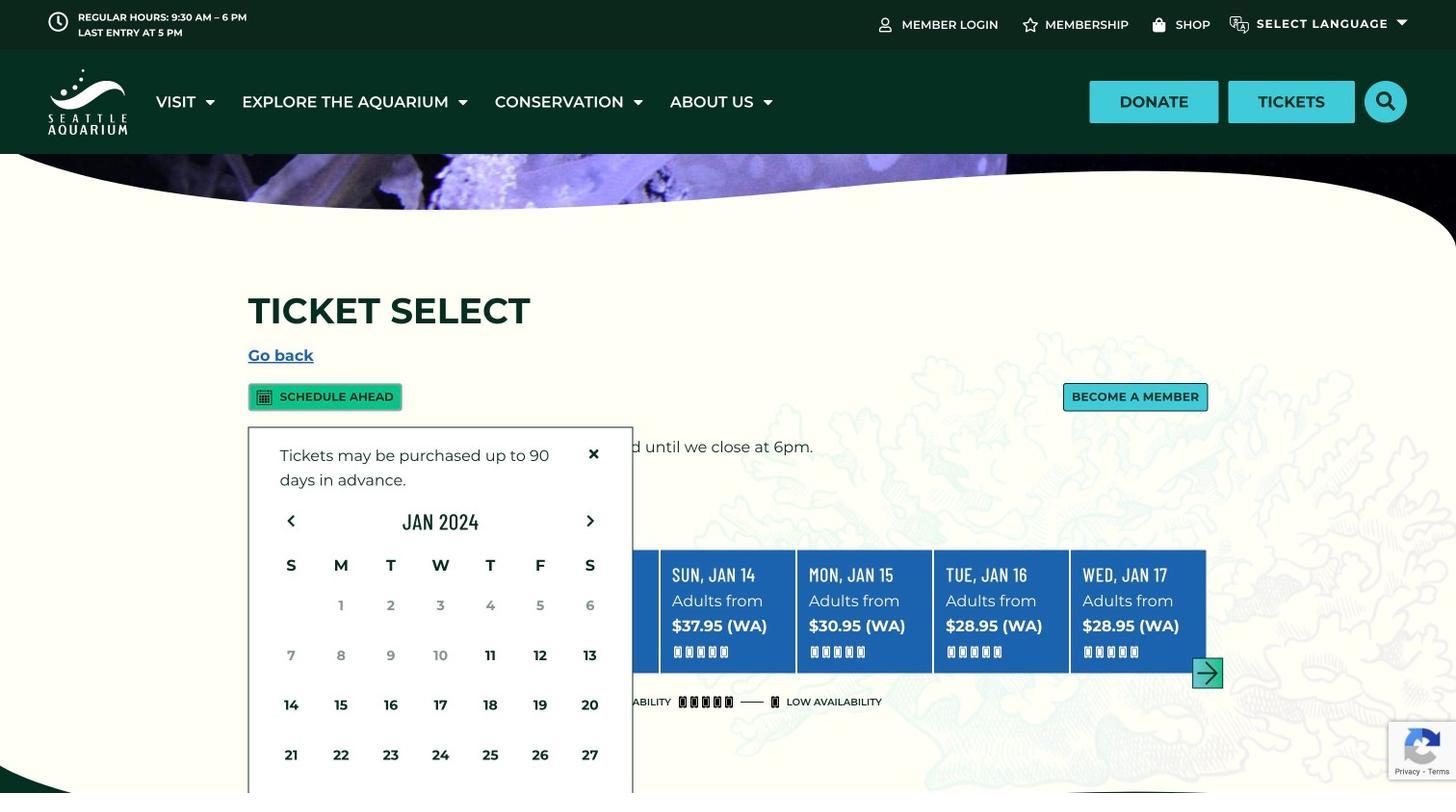 Task type: describe. For each thing, give the bounding box(es) containing it.
user image
[[879, 18, 897, 32]]

close image
[[589, 448, 599, 462]]

chevron left image
[[287, 515, 295, 528]]

shopping bag image
[[1153, 18, 1171, 32]]

star image
[[1023, 18, 1041, 32]]

wave image
[[0, 145, 1457, 248]]

chevron right image
[[587, 515, 595, 528]]

search image
[[1377, 91, 1396, 111]]

the seattle aquarium logo. image
[[48, 69, 127, 135]]

arrow image
[[1194, 660, 1223, 688]]

calendar icon image
[[257, 390, 272, 405]]

a dark green wave shape. image
[[0, 766, 1457, 794]]



Task type: locate. For each thing, give the bounding box(es) containing it.
banner image image
[[0, 0, 1457, 246]]

clock image
[[48, 11, 68, 32]]



Task type: vqa. For each thing, say whether or not it's contained in the screenshot.
1st arrow icon from left
no



